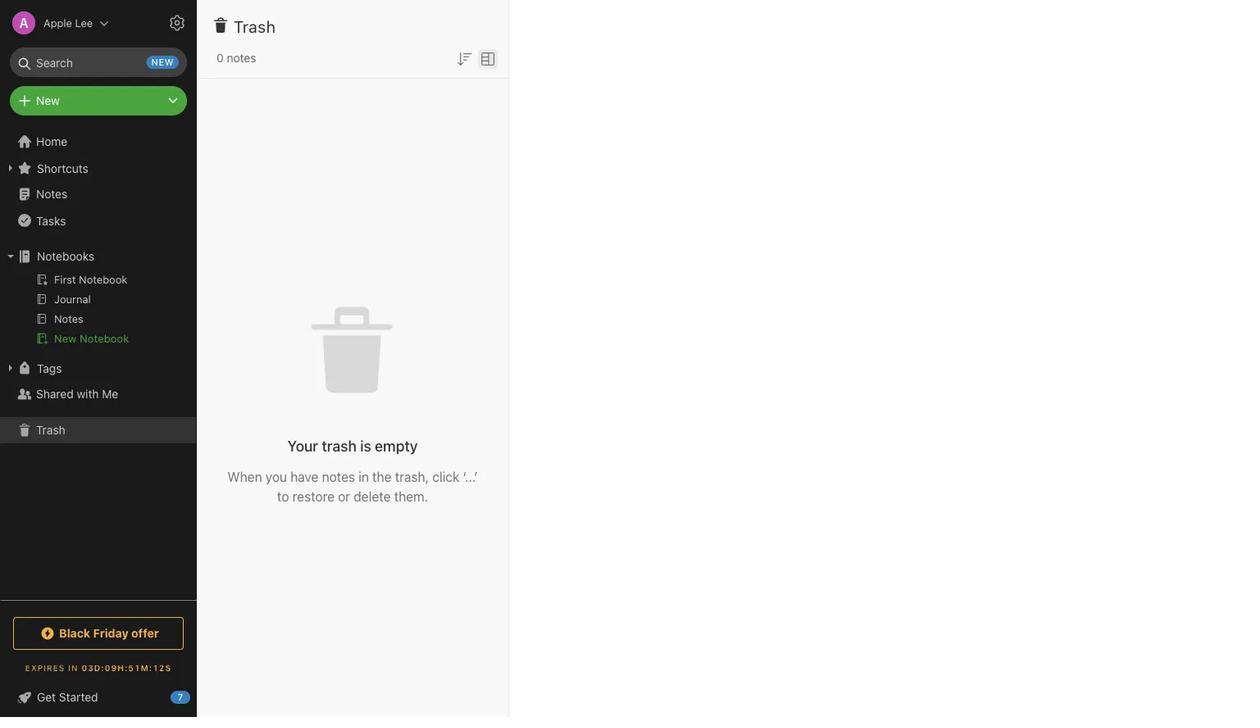 Task type: describe. For each thing, give the bounding box(es) containing it.
delete
[[354, 489, 391, 505]]

shared with me
[[36, 388, 118, 401]]

expires
[[25, 664, 65, 673]]

trash,
[[395, 470, 429, 485]]

tags
[[37, 362, 62, 375]]

new notebook group
[[0, 270, 196, 355]]

Account field
[[0, 7, 109, 39]]

home link
[[0, 129, 197, 155]]

in
[[359, 470, 369, 485]]

is
[[360, 438, 371, 455]]

black
[[59, 627, 90, 641]]

shared with me link
[[0, 381, 196, 408]]

notes link
[[0, 181, 196, 208]]

expand notebooks image
[[4, 250, 17, 263]]

apple lee
[[43, 17, 93, 29]]

Sort options field
[[454, 48, 474, 69]]

your
[[288, 438, 318, 455]]

shared
[[36, 388, 74, 401]]

me
[[102, 388, 118, 401]]

trash inside "link"
[[36, 424, 65, 437]]

the
[[372, 470, 392, 485]]

them.
[[394, 489, 428, 505]]

note window - empty element
[[509, 0, 1254, 718]]

trash
[[322, 438, 357, 455]]

notes
[[36, 187, 67, 201]]

notebooks link
[[0, 244, 196, 270]]

tags button
[[0, 355, 196, 381]]

started
[[59, 691, 98, 705]]

when
[[228, 470, 262, 485]]

have
[[291, 470, 319, 485]]

empty
[[375, 438, 418, 455]]

or
[[338, 489, 350, 505]]

notebook
[[80, 333, 129, 345]]

home
[[36, 135, 67, 148]]

'...'
[[463, 470, 478, 485]]

get started
[[37, 691, 98, 705]]

new for new notebook
[[54, 333, 77, 345]]

Help and Learning task checklist field
[[0, 685, 197, 711]]

lee
[[75, 17, 93, 29]]

new search field
[[21, 48, 179, 77]]



Task type: vqa. For each thing, say whether or not it's contained in the screenshot.
The Expand Tags Image
yes



Task type: locate. For each thing, give the bounding box(es) containing it.
tasks button
[[0, 208, 196, 234]]

note list element
[[197, 0, 509, 718]]

black friday offer button
[[13, 618, 184, 651]]

tree containing home
[[0, 129, 197, 600]]

get
[[37, 691, 56, 705]]

expires in 03d:09h:51m:12s
[[25, 664, 172, 673]]

0 horizontal spatial notes
[[227, 51, 256, 65]]

0 vertical spatial notes
[[227, 51, 256, 65]]

when you have notes in the trash, click '...' to restore or delete them.
[[228, 470, 478, 505]]

1 horizontal spatial trash
[[234, 16, 276, 36]]

shortcuts
[[37, 161, 88, 175]]

1 vertical spatial new
[[54, 333, 77, 345]]

1 vertical spatial notes
[[322, 470, 355, 485]]

new notebook
[[54, 333, 129, 345]]

click to collapse image
[[191, 687, 203, 707]]

expand tags image
[[4, 362, 17, 375]]

notebooks
[[37, 250, 94, 263]]

apple
[[43, 17, 72, 29]]

1 horizontal spatial notes
[[322, 470, 355, 485]]

7
[[178, 693, 183, 703]]

your trash is empty
[[288, 438, 418, 455]]

notes up the or at the bottom of the page
[[322, 470, 355, 485]]

tree
[[0, 129, 197, 600]]

settings image
[[167, 13, 187, 33]]

notes inside when you have notes in the trash, click '...' to restore or delete them.
[[322, 470, 355, 485]]

0 vertical spatial new
[[36, 94, 60, 107]]

0
[[217, 51, 224, 65]]

trash link
[[0, 418, 196, 444]]

new
[[36, 94, 60, 107], [54, 333, 77, 345]]

notes
[[227, 51, 256, 65], [322, 470, 355, 485]]

you
[[266, 470, 287, 485]]

tasks
[[36, 214, 66, 227]]

0 notes
[[217, 51, 256, 65]]

Search text field
[[21, 48, 176, 77]]

View options field
[[474, 48, 498, 69]]

black friday offer
[[59, 627, 159, 641]]

with
[[77, 388, 99, 401]]

0 horizontal spatial trash
[[36, 424, 65, 437]]

new inside button
[[54, 333, 77, 345]]

to
[[277, 489, 289, 505]]

click
[[433, 470, 460, 485]]

offer
[[131, 627, 159, 641]]

trash up 0 notes
[[234, 16, 276, 36]]

shortcuts button
[[0, 155, 196, 181]]

new up home
[[36, 94, 60, 107]]

in
[[68, 664, 78, 673]]

friday
[[93, 627, 129, 641]]

trash
[[234, 16, 276, 36], [36, 424, 65, 437]]

03d:09h:51m:12s
[[82, 664, 172, 673]]

trash inside note list element
[[234, 16, 276, 36]]

trash down the "shared"
[[36, 424, 65, 437]]

notes right 0 on the left
[[227, 51, 256, 65]]

1 vertical spatial trash
[[36, 424, 65, 437]]

restore
[[293, 489, 335, 505]]

new notebook button
[[0, 329, 196, 349]]

new up tags
[[54, 333, 77, 345]]

new button
[[10, 86, 187, 116]]

new inside popup button
[[36, 94, 60, 107]]

0 vertical spatial trash
[[234, 16, 276, 36]]

new for new
[[36, 94, 60, 107]]

new
[[151, 57, 174, 68]]



